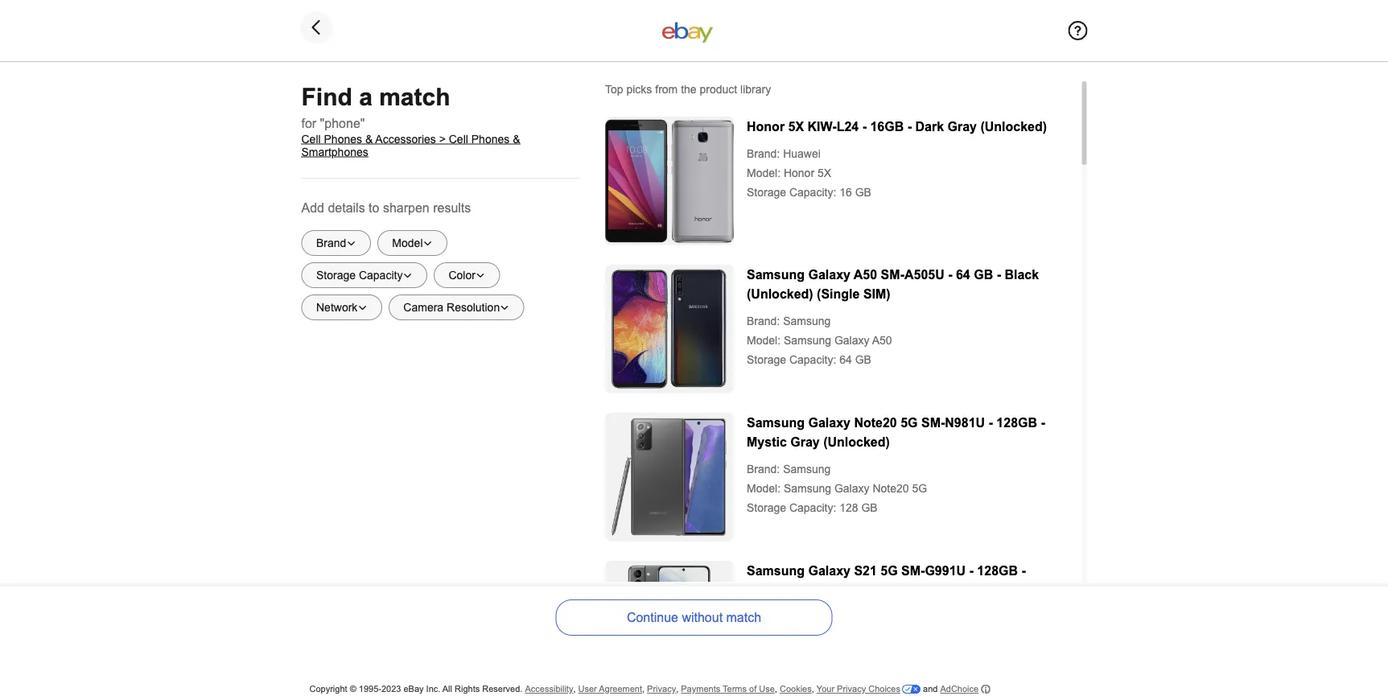 Task type: describe. For each thing, give the bounding box(es) containing it.
honor 5x kiw-l24 - 16gb - dark gray (unlocked)
[[747, 119, 1047, 134]]

gb inside brand: huawei model: honor 5x storage capacity: 16 gb
[[855, 186, 871, 198]]

top picks from the product library
[[605, 83, 771, 95]]

2 privacy from the left
[[837, 684, 866, 694]]

note20 inside brand: samsung model: samsung galaxy note20 5g storage capacity: 128 gb
[[873, 482, 909, 495]]

storage inside brand: samsung model: samsung galaxy note20 5g storage capacity: 128 gb
[[747, 502, 786, 514]]

cookies
[[780, 684, 812, 694]]

128
[[840, 502, 858, 514]]

storage inside brand: huawei model: honor 5x storage capacity: 16 gb
[[747, 186, 786, 198]]

add
[[302, 200, 324, 215]]

2 & from the left
[[513, 133, 521, 145]]

a
[[359, 84, 373, 111]]

agreement
[[599, 684, 643, 694]]

find a match for "phone" cell phones & accessories > cell phones & smartphones
[[302, 84, 521, 158]]

galaxy inside brand: samsung model: samsung galaxy note20 5g storage capacity: 128 gb
[[835, 482, 870, 495]]

huawei
[[783, 147, 821, 160]]

brand: samsung model: samsung galaxy note20 5g storage capacity: 128 gb
[[747, 463, 927, 514]]

1 & from the left
[[365, 133, 373, 145]]

privacy link
[[647, 684, 676, 695]]

capacity: inside brand: samsung model: samsung galaxy a50 storage capacity: 64 gb
[[789, 353, 836, 366]]

for
[[302, 116, 317, 130]]

picks
[[626, 83, 652, 95]]

a50 inside brand: samsung model: samsung galaxy a50 storage capacity: 64 gb
[[872, 334, 892, 347]]

phantom
[[747, 583, 802, 597]]

terms
[[723, 684, 747, 694]]

adchoice
[[941, 684, 979, 694]]

gb inside samsung galaxy a50 sm-a505u - 64 gb - black (unlocked) (single sim)
[[974, 267, 993, 282]]

samsung galaxy s21 5g sm-g991u - 128gb - phantom gray (unlocked)
[[747, 564, 1026, 597]]

to
[[369, 200, 380, 215]]

"phone"
[[320, 116, 365, 130]]

a505u
[[905, 267, 945, 282]]

gb inside brand: samsung model: samsung galaxy a50 storage capacity: 64 gb
[[855, 353, 871, 366]]

128gb for samsung galaxy note20 5g sm-n981u - 128gb - mystic gray (unlocked)
[[997, 415, 1037, 430]]

dark
[[915, 119, 944, 134]]

inc.
[[426, 684, 441, 694]]

galaxy for note20
[[808, 415, 851, 430]]

64 inside brand: samsung model: samsung galaxy a50 storage capacity: 64 gb
[[840, 353, 852, 366]]

a50 inside samsung galaxy a50 sm-a505u - 64 gb - black (unlocked) (single sim)
[[854, 267, 877, 282]]

library
[[740, 83, 771, 95]]

0 vertical spatial gray
[[948, 119, 977, 134]]

0 horizontal spatial 5x
[[788, 119, 804, 134]]

2023
[[382, 684, 401, 694]]

cell phones & accessories > cell phones & smartphones button
[[302, 133, 579, 159]]

samsung galaxy a50 sm-a505u - 64 gb - black (unlocked) (single sim)
[[747, 267, 1039, 301]]

(unlocked) inside samsung galaxy s21 5g sm-g991u - 128gb - phantom gray (unlocked)
[[838, 583, 905, 597]]

continue without match button
[[556, 600, 833, 636]]

s21
[[854, 564, 877, 578]]

user agreement link
[[579, 684, 643, 695]]

black
[[1005, 267, 1039, 282]]

user
[[579, 684, 597, 694]]

without
[[682, 611, 723, 625]]

1 privacy from the left
[[647, 684, 676, 694]]

brand: for honor 5x kiw-l24 - 16gb - dark gray (unlocked)
[[747, 147, 780, 160]]

1 cell from the left
[[302, 133, 321, 145]]

capacity: inside brand: huawei model: honor 5x storage capacity: 16 gb
[[789, 186, 836, 198]]

>
[[439, 133, 446, 145]]

©
[[350, 684, 356, 694]]

and adchoice
[[921, 684, 979, 694]]

honor inside brand: huawei model: honor 5x storage capacity: 16 gb
[[784, 167, 814, 179]]

and
[[924, 684, 938, 694]]

g991u
[[925, 564, 966, 578]]

rights
[[455, 684, 480, 694]]

2 , from the left
[[643, 684, 645, 694]]

samsung galaxy note20 5g sm-n981u - 128gb - mystic gray (unlocked)
[[747, 415, 1045, 449]]

cookies link
[[780, 684, 812, 695]]

(single
[[817, 287, 860, 301]]

samsung inside samsung galaxy s21 5g sm-g991u - 128gb - phantom gray (unlocked)
[[747, 564, 805, 578]]

sim)
[[863, 287, 891, 301]]

5g inside brand: samsung model: samsung galaxy note20 5g storage capacity: 128 gb
[[912, 482, 927, 495]]

details
[[328, 200, 365, 215]]

ebay
[[404, 684, 424, 694]]

model: for samsung galaxy note20 5g sm-n981u - 128gb - mystic gray (unlocked)
[[747, 482, 781, 495]]

match for without
[[727, 611, 762, 625]]

1995-
[[359, 684, 382, 694]]

1 , from the left
[[574, 684, 576, 694]]



Task type: locate. For each thing, give the bounding box(es) containing it.
find
[[302, 84, 353, 111]]

0 vertical spatial a50
[[854, 267, 877, 282]]

continue without match
[[627, 611, 762, 625]]

5g for n981u
[[901, 415, 918, 430]]

2 storage from the top
[[747, 353, 786, 366]]

phones
[[324, 133, 362, 145], [472, 133, 510, 145]]

top
[[605, 83, 623, 95]]

1 vertical spatial a50
[[872, 334, 892, 347]]

1 vertical spatial sm-
[[921, 415, 945, 430]]

samsung inside samsung galaxy note20 5g sm-n981u - 128gb - mystic gray (unlocked)
[[747, 415, 805, 430]]

2 model: from the top
[[747, 334, 781, 347]]

sm-
[[881, 267, 905, 282], [921, 415, 945, 430], [901, 564, 925, 578]]

1 horizontal spatial 5x
[[818, 167, 831, 179]]

gray right dark
[[948, 119, 977, 134]]

match
[[379, 84, 451, 111], [727, 611, 762, 625]]

gray
[[948, 119, 977, 134], [790, 435, 820, 449], [805, 583, 835, 597]]

gray right phantom
[[805, 583, 835, 597]]

3 capacity: from the top
[[789, 502, 836, 514]]

note20 inside samsung galaxy note20 5g sm-n981u - 128gb - mystic gray (unlocked)
[[854, 415, 897, 430]]

sharpen
[[383, 200, 430, 215]]

comment about your experience on this page. image
[[1069, 21, 1088, 40]]

match for a
[[379, 84, 451, 111]]

brand: for samsung galaxy a50 sm-a505u - 64 gb - black (unlocked) (single sim)
[[747, 315, 780, 327]]

sm- inside samsung galaxy a50 sm-a505u - 64 gb - black (unlocked) (single sim)
[[881, 267, 905, 282]]

sm- for n981u
[[921, 415, 945, 430]]

sm- inside samsung galaxy s21 5g sm-g991u - 128gb - phantom gray (unlocked)
[[901, 564, 925, 578]]

l24
[[837, 119, 859, 134]]

a50
[[854, 267, 877, 282], [872, 334, 892, 347]]

5g right s21 on the bottom of the page
[[881, 564, 898, 578]]

use
[[759, 684, 775, 694]]

honor
[[747, 119, 785, 134], [784, 167, 814, 179]]

phones up smartphones
[[324, 133, 362, 145]]

, left payments
[[676, 684, 679, 694]]

honor down huawei
[[784, 167, 814, 179]]

1 horizontal spatial 64
[[956, 267, 970, 282]]

,
[[574, 684, 576, 694], [643, 684, 645, 694], [676, 684, 679, 694], [775, 684, 778, 694], [812, 684, 815, 694]]

gray for note20
[[790, 435, 820, 449]]

galaxy
[[808, 267, 851, 282], [835, 334, 870, 347], [808, 415, 851, 430], [835, 482, 870, 495], [808, 564, 851, 578]]

capacity: down (single
[[789, 353, 836, 366]]

& right >
[[513, 133, 521, 145]]

2 vertical spatial storage
[[747, 502, 786, 514]]

64
[[956, 267, 970, 282], [840, 353, 852, 366]]

, left your
[[812, 684, 815, 694]]

5g
[[901, 415, 918, 430], [912, 482, 927, 495], [881, 564, 898, 578]]

0 vertical spatial model:
[[747, 167, 781, 179]]

capacity:
[[789, 186, 836, 198], [789, 353, 836, 366], [789, 502, 836, 514]]

1 horizontal spatial phones
[[472, 133, 510, 145]]

2 vertical spatial model:
[[747, 482, 781, 495]]

0 vertical spatial sm-
[[881, 267, 905, 282]]

5x inside brand: huawei model: honor 5x storage capacity: 16 gb
[[818, 167, 831, 179]]

galaxy up brand: samsung model: samsung galaxy note20 5g storage capacity: 128 gb
[[808, 415, 851, 430]]

2 vertical spatial sm-
[[901, 564, 925, 578]]

galaxy up 128
[[835, 482, 870, 495]]

0 vertical spatial capacity:
[[789, 186, 836, 198]]

gray inside samsung galaxy note20 5g sm-n981u - 128gb - mystic gray (unlocked)
[[790, 435, 820, 449]]

1 vertical spatial note20
[[873, 482, 909, 495]]

5x down huawei
[[818, 167, 831, 179]]

the
[[681, 83, 697, 95]]

continue
[[627, 611, 679, 625]]

1 vertical spatial 5x
[[818, 167, 831, 179]]

smartphones
[[302, 146, 369, 158]]

model: for honor 5x kiw-l24 - 16gb - dark gray (unlocked)
[[747, 167, 781, 179]]

from
[[655, 83, 678, 95]]

results
[[433, 200, 471, 215]]

5g left "n981u"
[[901, 415, 918, 430]]

0 vertical spatial note20
[[854, 415, 897, 430]]

1 horizontal spatial privacy
[[837, 684, 866, 694]]

gb
[[855, 186, 871, 198], [974, 267, 993, 282], [855, 353, 871, 366], [861, 502, 878, 514]]

accessibility link
[[525, 684, 574, 695]]

honor down the library
[[747, 119, 785, 134]]

capacity: inside brand: samsung model: samsung galaxy note20 5g storage capacity: 128 gb
[[789, 502, 836, 514]]

gb down the sim)
[[855, 353, 871, 366]]

phones right >
[[472, 133, 510, 145]]

note20 down samsung galaxy note20 5g sm-n981u - 128gb - mystic gray (unlocked)
[[873, 482, 909, 495]]

capacity: left 128
[[789, 502, 836, 514]]

storage
[[747, 186, 786, 198], [747, 353, 786, 366], [747, 502, 786, 514]]

&
[[365, 133, 373, 145], [513, 133, 521, 145]]

128gb right g991u
[[977, 564, 1018, 578]]

a50 down the sim)
[[872, 334, 892, 347]]

brand: inside brand: huawei model: honor 5x storage capacity: 16 gb
[[747, 147, 780, 160]]

samsung inside samsung galaxy a50 sm-a505u - 64 gb - black (unlocked) (single sim)
[[747, 267, 805, 282]]

cell down for
[[302, 133, 321, 145]]

128gb for samsung galaxy s21 5g sm-g991u - 128gb - phantom gray (unlocked)
[[977, 564, 1018, 578]]

(unlocked) inside samsung galaxy note20 5g sm-n981u - 128gb - mystic gray (unlocked)
[[823, 435, 890, 449]]

privacy right your
[[837, 684, 866, 694]]

brand:
[[747, 147, 780, 160], [747, 315, 780, 327], [747, 463, 780, 475]]

, left cookies
[[775, 684, 778, 694]]

& up smartphones
[[365, 133, 373, 145]]

2 cell from the left
[[449, 133, 469, 145]]

64 right a505u on the right top
[[956, 267, 970, 282]]

0 horizontal spatial 64
[[840, 353, 852, 366]]

0 vertical spatial 5x
[[788, 119, 804, 134]]

gb right 16
[[855, 186, 871, 198]]

match up accessories
[[379, 84, 451, 111]]

gb left black
[[974, 267, 993, 282]]

0 vertical spatial 64
[[956, 267, 970, 282]]

1 horizontal spatial &
[[513, 133, 521, 145]]

1 vertical spatial gray
[[790, 435, 820, 449]]

payments terms of use link
[[681, 684, 775, 695]]

privacy left payments
[[647, 684, 676, 694]]

all
[[443, 684, 452, 694]]

1 brand: from the top
[[747, 147, 780, 160]]

match down phantom
[[727, 611, 762, 625]]

5g down samsung galaxy note20 5g sm-n981u - 128gb - mystic gray (unlocked)
[[912, 482, 927, 495]]

choices
[[869, 684, 901, 694]]

64 down (single
[[840, 353, 852, 366]]

copyright © 1995-2023 ebay inc. all rights reserved. accessibility , user agreement , privacy , payments terms of use , cookies , your privacy choices
[[310, 684, 901, 694]]

gb right 128
[[861, 502, 878, 514]]

model: inside brand: samsung model: samsung galaxy note20 5g storage capacity: 128 gb
[[747, 482, 781, 495]]

4 , from the left
[[775, 684, 778, 694]]

gray right mystic
[[790, 435, 820, 449]]

1 vertical spatial storage
[[747, 353, 786, 366]]

capacity: left 16
[[789, 186, 836, 198]]

-
[[862, 119, 867, 134], [908, 119, 912, 134], [948, 267, 953, 282], [997, 267, 1001, 282], [989, 415, 993, 430], [1041, 415, 1045, 430], [969, 564, 974, 578], [1022, 564, 1026, 578]]

, left user
[[574, 684, 576, 694]]

1 vertical spatial 128gb
[[977, 564, 1018, 578]]

128gb right "n981u"
[[997, 415, 1037, 430]]

gray inside samsung galaxy s21 5g sm-g991u - 128gb - phantom gray (unlocked)
[[805, 583, 835, 597]]

1 vertical spatial 5g
[[912, 482, 927, 495]]

2 vertical spatial brand:
[[747, 463, 780, 475]]

0 horizontal spatial privacy
[[647, 684, 676, 694]]

, left privacy link
[[643, 684, 645, 694]]

match inside button
[[727, 611, 762, 625]]

match inside find a match for "phone" cell phones & accessories > cell phones & smartphones
[[379, 84, 451, 111]]

n981u
[[945, 415, 985, 430]]

1 vertical spatial capacity:
[[789, 353, 836, 366]]

64 inside samsung galaxy a50 sm-a505u - 64 gb - black (unlocked) (single sim)
[[956, 267, 970, 282]]

0 vertical spatial storage
[[747, 186, 786, 198]]

of
[[750, 684, 757, 694]]

2 brand: from the top
[[747, 315, 780, 327]]

gray for s21
[[805, 583, 835, 597]]

128gb
[[997, 415, 1037, 430], [977, 564, 1018, 578]]

galaxy inside samsung galaxy note20 5g sm-n981u - 128gb - mystic gray (unlocked)
[[808, 415, 851, 430]]

sm- inside samsung galaxy note20 5g sm-n981u - 128gb - mystic gray (unlocked)
[[921, 415, 945, 430]]

galaxy for a50
[[808, 267, 851, 282]]

sm- for g991u
[[901, 564, 925, 578]]

5g inside samsung galaxy s21 5g sm-g991u - 128gb - phantom gray (unlocked)
[[881, 564, 898, 578]]

brand: inside brand: samsung model: samsung galaxy a50 storage capacity: 64 gb
[[747, 315, 780, 327]]

model: for samsung galaxy a50 sm-a505u - 64 gb - black (unlocked) (single sim)
[[747, 334, 781, 347]]

1 horizontal spatial match
[[727, 611, 762, 625]]

3 brand: from the top
[[747, 463, 780, 475]]

2 vertical spatial 5g
[[881, 564, 898, 578]]

0 horizontal spatial phones
[[324, 133, 362, 145]]

galaxy up (single
[[808, 267, 851, 282]]

128gb inside samsung galaxy note20 5g sm-n981u - 128gb - mystic gray (unlocked)
[[997, 415, 1037, 430]]

storage inside brand: samsung model: samsung galaxy a50 storage capacity: 64 gb
[[747, 353, 786, 366]]

cell right >
[[449, 133, 469, 145]]

2 vertical spatial gray
[[805, 583, 835, 597]]

2 vertical spatial capacity:
[[789, 502, 836, 514]]

add details to sharpen results
[[302, 200, 471, 215]]

1 model: from the top
[[747, 167, 781, 179]]

gb inside brand: samsung model: samsung galaxy note20 5g storage capacity: 128 gb
[[861, 502, 878, 514]]

your privacy choices link
[[817, 684, 921, 695]]

0 horizontal spatial match
[[379, 84, 451, 111]]

samsung galaxy s21 5g sm-g991u - 128gb - phantom gray (unlocked) button
[[605, 561, 1074, 690]]

0 vertical spatial honor
[[747, 119, 785, 134]]

adchoice link
[[941, 684, 991, 696]]

5g for g991u
[[881, 564, 898, 578]]

brand: inside brand: samsung model: samsung galaxy note20 5g storage capacity: 128 gb
[[747, 463, 780, 475]]

3 , from the left
[[676, 684, 679, 694]]

galaxy inside brand: samsung model: samsung galaxy a50 storage capacity: 64 gb
[[835, 334, 870, 347]]

1 vertical spatial match
[[727, 611, 762, 625]]

brand: samsung model: samsung galaxy a50 storage capacity: 64 gb
[[747, 315, 892, 366]]

1 capacity: from the top
[[789, 186, 836, 198]]

0 horizontal spatial cell
[[302, 133, 321, 145]]

3 model: from the top
[[747, 482, 781, 495]]

0 vertical spatial match
[[379, 84, 451, 111]]

(unlocked)
[[981, 119, 1047, 134], [747, 287, 813, 301], [823, 435, 890, 449], [838, 583, 905, 597]]

galaxy down (single
[[835, 334, 870, 347]]

kiw-
[[808, 119, 837, 134]]

a50 up the sim)
[[854, 267, 877, 282]]

galaxy left s21 on the bottom of the page
[[808, 564, 851, 578]]

5x left kiw-
[[788, 119, 804, 134]]

1 vertical spatial brand:
[[747, 315, 780, 327]]

copyright
[[310, 684, 347, 694]]

privacy
[[647, 684, 676, 694], [837, 684, 866, 694]]

galaxy inside samsung galaxy s21 5g sm-g991u - 128gb - phantom gray (unlocked)
[[808, 564, 851, 578]]

brand: for samsung galaxy note20 5g sm-n981u - 128gb - mystic gray (unlocked)
[[747, 463, 780, 475]]

128gb inside samsung galaxy s21 5g sm-g991u - 128gb - phantom gray (unlocked)
[[977, 564, 1018, 578]]

3 storage from the top
[[747, 502, 786, 514]]

0 horizontal spatial &
[[365, 133, 373, 145]]

0 vertical spatial 5g
[[901, 415, 918, 430]]

0 vertical spatial brand:
[[747, 147, 780, 160]]

your
[[817, 684, 835, 694]]

accessories
[[375, 133, 436, 145]]

16gb
[[870, 119, 904, 134]]

note20 up brand: samsung model: samsung galaxy note20 5g storage capacity: 128 gb
[[854, 415, 897, 430]]

1 phones from the left
[[324, 133, 362, 145]]

payments
[[681, 684, 721, 694]]

model:
[[747, 167, 781, 179], [747, 334, 781, 347], [747, 482, 781, 495]]

accessibility
[[525, 684, 574, 694]]

1 vertical spatial honor
[[784, 167, 814, 179]]

1 vertical spatial 64
[[840, 353, 852, 366]]

16
[[840, 186, 852, 198]]

(unlocked) inside samsung galaxy a50 sm-a505u - 64 gb - black (unlocked) (single sim)
[[747, 287, 813, 301]]

5g inside samsung galaxy note20 5g sm-n981u - 128gb - mystic gray (unlocked)
[[901, 415, 918, 430]]

0 vertical spatial 128gb
[[997, 415, 1037, 430]]

cell
[[302, 133, 321, 145], [449, 133, 469, 145]]

1 storage from the top
[[747, 186, 786, 198]]

1 vertical spatial model:
[[747, 334, 781, 347]]

model: inside brand: samsung model: samsung galaxy a50 storage capacity: 64 gb
[[747, 334, 781, 347]]

galaxy inside samsung galaxy a50 sm-a505u - 64 gb - black (unlocked) (single sim)
[[808, 267, 851, 282]]

product
[[700, 83, 737, 95]]

samsung
[[747, 267, 805, 282], [783, 315, 831, 327], [784, 334, 831, 347], [747, 415, 805, 430], [783, 463, 831, 475], [784, 482, 831, 495], [747, 564, 805, 578]]

mystic
[[747, 435, 787, 449]]

2 capacity: from the top
[[789, 353, 836, 366]]

model: inside brand: huawei model: honor 5x storage capacity: 16 gb
[[747, 167, 781, 179]]

1 horizontal spatial cell
[[449, 133, 469, 145]]

brand: huawei model: honor 5x storage capacity: 16 gb
[[747, 147, 871, 198]]

reserved.
[[483, 684, 523, 694]]

5 , from the left
[[812, 684, 815, 694]]

galaxy for s21
[[808, 564, 851, 578]]

2 phones from the left
[[472, 133, 510, 145]]

5x
[[788, 119, 804, 134], [818, 167, 831, 179]]



Task type: vqa. For each thing, say whether or not it's contained in the screenshot.


